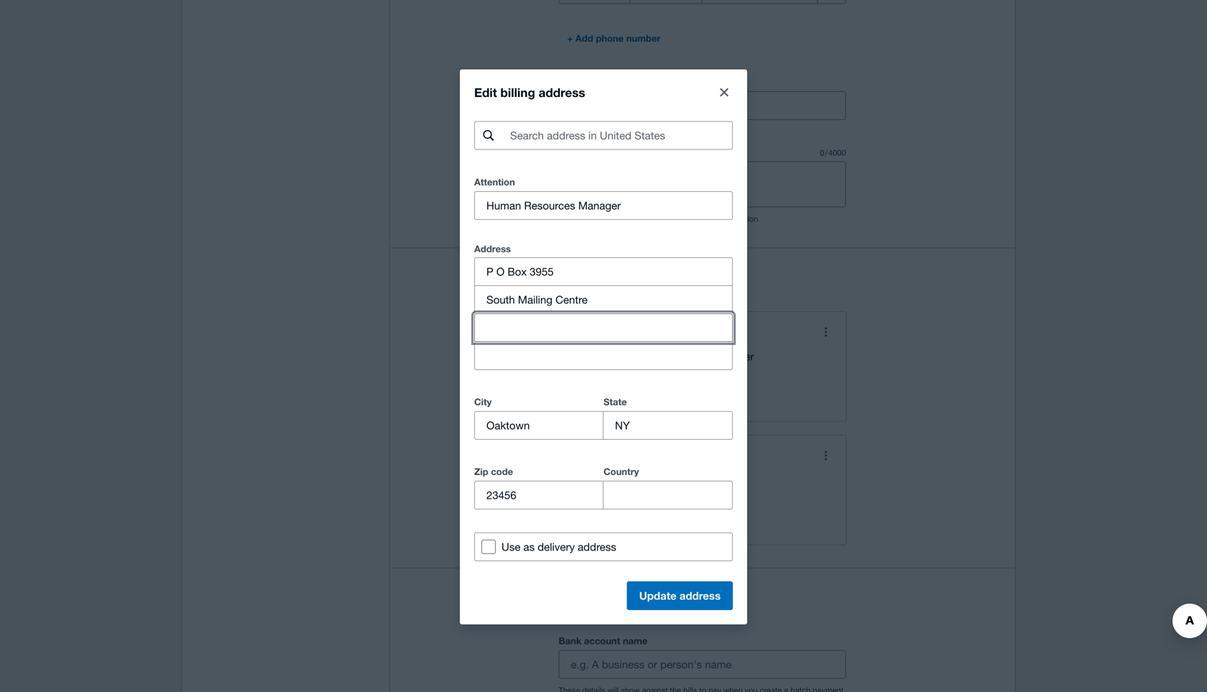 Task type: vqa. For each thing, say whether or not it's contained in the screenshot.
2nd Contact from the top
no



Task type: locate. For each thing, give the bounding box(es) containing it.
bank
[[559, 635, 582, 647]]

address right billing
[[539, 85, 585, 99]]

use as delivery address
[[502, 540, 616, 553]]

group
[[474, 393, 733, 440], [474, 463, 733, 509]]

only
[[597, 214, 612, 224]]

1 vertical spatial notes
[[559, 214, 580, 224]]

resources
[[658, 350, 709, 363]]

Number field
[[703, 0, 812, 3]]

2 notes from the top
[[559, 214, 580, 224]]

can
[[582, 214, 595, 224]]

billing
[[501, 85, 535, 99]]

edit
[[474, 85, 497, 99]]

0 vertical spatial notes
[[559, 147, 585, 158]]

country
[[604, 466, 639, 477]]

centre
[[713, 365, 745, 378]]

State field
[[604, 412, 732, 439]]

1 notes from the top
[[559, 147, 585, 158]]

ny
[[570, 395, 585, 408]]

notes can only be viewed by people in your organisation
[[559, 214, 759, 224]]

2
[[651, 474, 657, 486]]

address right update
[[680, 589, 721, 602]]

Area field
[[631, 0, 702, 3]]

your
[[698, 214, 713, 224]]

4000
[[829, 148, 846, 158]]

+
[[567, 33, 573, 44]]

0 vertical spatial group
[[474, 393, 733, 440]]

francisco,
[[592, 489, 642, 501]]

1 vertical spatial country field
[[604, 481, 732, 509]]

details
[[614, 593, 653, 607]]

1 group from the top
[[474, 393, 733, 440]]

phone number group
[[559, 0, 846, 4]]

human
[[620, 350, 655, 363]]

viewed
[[625, 214, 650, 224]]

None field
[[475, 286, 732, 313], [475, 314, 732, 341], [475, 342, 732, 369], [475, 286, 732, 313], [475, 314, 732, 341], [475, 342, 732, 369]]

Bank account name field
[[560, 651, 846, 678]]

0 vertical spatial address
[[539, 85, 585, 99]]

101
[[570, 474, 588, 486]]

Country field
[[560, 0, 630, 3], [604, 481, 732, 509]]

address
[[539, 85, 585, 99], [578, 540, 616, 553], [680, 589, 721, 602]]

attention:
[[570, 350, 617, 363]]

0 / 4000
[[820, 148, 846, 158]]

group containing zip code
[[474, 463, 733, 509]]

notes left the can
[[559, 214, 580, 224]]

green
[[591, 474, 620, 486]]

notes
[[559, 147, 585, 158], [559, 214, 580, 224]]

Search address in United States field
[[509, 122, 732, 149]]

group containing city
[[474, 393, 733, 440]]

bank account name
[[559, 635, 648, 647]]

2 group from the top
[[474, 463, 733, 509]]

notes up "attention" field
[[559, 147, 585, 158]]

update
[[639, 589, 677, 602]]

be
[[614, 214, 623, 224]]

Zip code field
[[475, 481, 603, 509]]

2 vertical spatial address
[[680, 589, 721, 602]]

manager
[[712, 350, 754, 363]]

organisation
[[715, 214, 759, 224]]

usa
[[570, 519, 592, 531]]

1 vertical spatial group
[[474, 463, 733, 509]]

number
[[626, 33, 661, 44]]

address down usa
[[578, 540, 616, 553]]

notes for notes
[[559, 147, 585, 158]]

in
[[689, 214, 695, 224]]

address group
[[474, 243, 733, 370]]



Task type: describe. For each thing, give the bounding box(es) containing it.
people
[[663, 214, 687, 224]]

fl
[[640, 474, 648, 486]]

as
[[524, 540, 535, 553]]

Website text field
[[593, 92, 846, 119]]

City field
[[475, 412, 603, 439]]

by
[[652, 214, 661, 224]]

address inside button
[[680, 589, 721, 602]]

attention: human resources manager p o box 3955, south mailing centre oaktown, 23456 ny
[[570, 350, 754, 408]]

Address field
[[475, 258, 732, 285]]

update address
[[639, 589, 721, 602]]

Attention field
[[475, 192, 732, 219]]

add
[[576, 33, 593, 44]]

box
[[591, 365, 611, 378]]

Notes text field
[[560, 162, 846, 207]]

zip code
[[474, 466, 513, 477]]

oaktown,
[[570, 380, 617, 393]]

close button
[[710, 78, 739, 107]]

101 green st, fl 2 san francisco, 94111 ca usa
[[570, 474, 675, 531]]

name
[[623, 635, 648, 647]]

account
[[584, 635, 620, 647]]

addresses
[[559, 273, 620, 287]]

edit billing address dialog
[[460, 69, 747, 624]]

1 vertical spatial address
[[578, 540, 616, 553]]

zip
[[474, 466, 489, 477]]

0
[[820, 148, 825, 158]]

address
[[474, 243, 511, 254]]

23456
[[620, 380, 650, 393]]

update address button
[[627, 581, 733, 610]]

attention
[[474, 176, 515, 187]]

use
[[502, 540, 521, 553]]

mailing
[[675, 365, 710, 378]]

+ add phone number
[[567, 33, 661, 44]]

3955,
[[614, 365, 641, 378]]

o
[[580, 365, 588, 378]]

south
[[644, 365, 672, 378]]

p
[[570, 365, 577, 378]]

edit billing address
[[474, 85, 585, 99]]

notes for notes can only be viewed by people in your organisation
[[559, 214, 580, 224]]

state
[[604, 396, 627, 407]]

phone
[[596, 33, 624, 44]]

st,
[[623, 474, 637, 486]]

website
[[559, 77, 594, 88]]

delivery
[[538, 540, 575, 553]]

san
[[570, 489, 589, 501]]

/
[[825, 148, 828, 158]]

ca
[[570, 504, 585, 516]]

city
[[474, 396, 492, 407]]

code
[[491, 466, 513, 477]]

financial details
[[559, 593, 653, 607]]

close image
[[720, 88, 729, 96]]

financial
[[559, 593, 611, 607]]

+ add phone number button
[[559, 27, 669, 50]]

0 vertical spatial country field
[[560, 0, 630, 3]]

94111
[[645, 489, 675, 501]]



